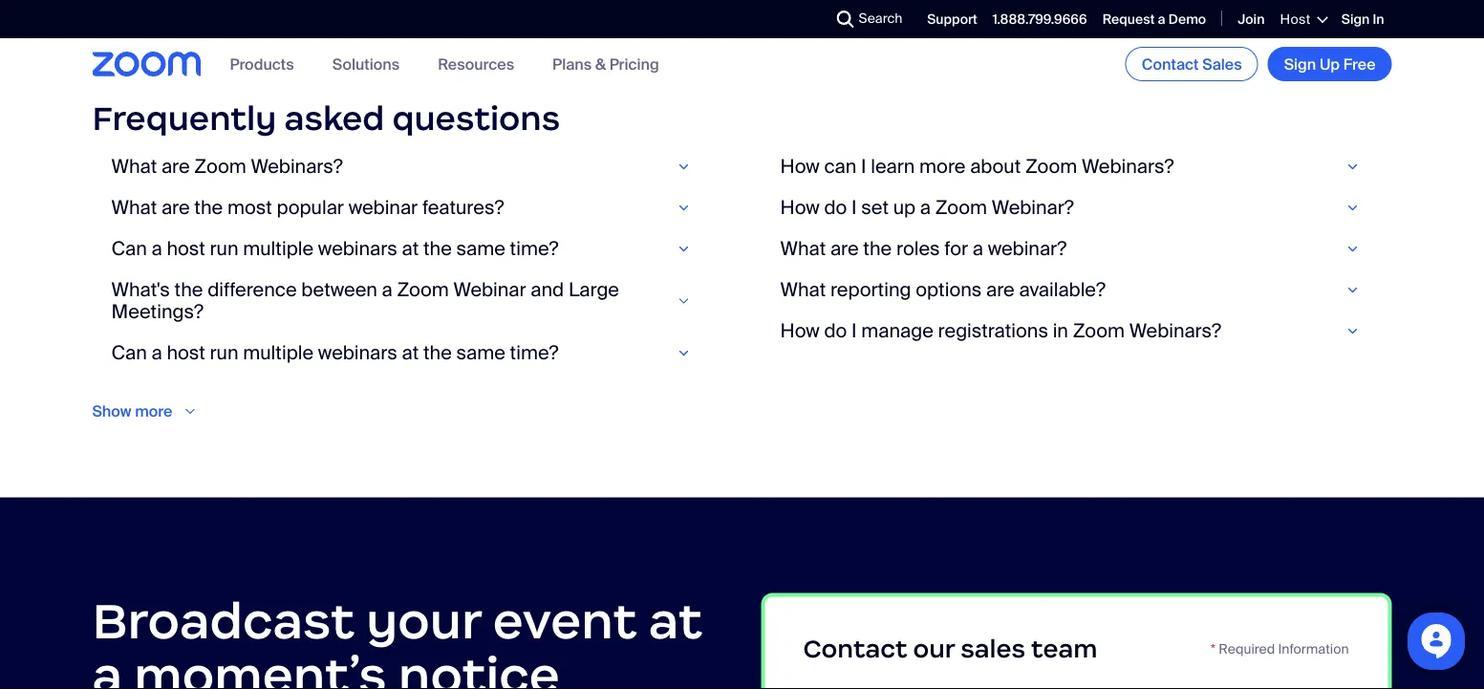 Task type: locate. For each thing, give the bounding box(es) containing it.
contact sales link
[[1126, 47, 1259, 81]]

the left the most
[[194, 196, 223, 220]]

a
[[1158, 11, 1166, 28], [920, 196, 931, 220], [152, 237, 162, 262], [973, 237, 984, 262], [382, 278, 393, 303], [152, 341, 162, 366], [92, 645, 122, 689]]

1 vertical spatial can a host run multiple webinars at the same time?
[[111, 341, 559, 366]]

do down reporting
[[824, 319, 847, 344]]

what's the difference between a zoom webinar and large meetings? button
[[111, 278, 704, 325]]

0 vertical spatial host
[[167, 237, 205, 262]]

same down webinar
[[456, 341, 505, 366]]

2 how from the top
[[780, 196, 820, 220]]

0 vertical spatial multiple
[[243, 237, 314, 262]]

zoom up "webinar?"
[[1026, 155, 1078, 179]]

sign in
[[1342, 11, 1385, 28]]

can a host run multiple webinars at the same time?
[[111, 237, 559, 262], [111, 341, 559, 366]]

i left manage
[[852, 319, 857, 344]]

what down can
[[780, 237, 826, 262]]

request a demo link
[[1103, 11, 1206, 28]]

a inside what's the difference between a zoom webinar and large meetings?
[[382, 278, 393, 303]]

host up what's
[[167, 237, 205, 262]]

2 do from the top
[[824, 319, 847, 344]]

questions
[[392, 98, 560, 139]]

time? down and
[[510, 341, 559, 366]]

and
[[531, 278, 564, 303]]

0 vertical spatial how
[[780, 155, 820, 179]]

event
[[493, 590, 637, 652]]

0 vertical spatial can
[[111, 237, 147, 262]]

1 vertical spatial contact
[[803, 634, 908, 665]]

1 vertical spatial can
[[111, 341, 147, 366]]

contact for contact sales
[[1142, 54, 1199, 74]]

multiple up difference
[[243, 237, 314, 262]]

resources
[[438, 54, 514, 74]]

for
[[945, 237, 968, 262]]

can
[[824, 155, 857, 179]]

products
[[230, 54, 294, 74]]

run
[[210, 237, 239, 262], [210, 341, 239, 366]]

run down the most
[[210, 237, 239, 262]]

search image
[[837, 11, 854, 28]]

0 vertical spatial same
[[456, 237, 505, 262]]

at
[[402, 237, 419, 262], [402, 341, 419, 366], [649, 590, 703, 652]]

1 time? from the top
[[510, 237, 559, 262]]

contact left our
[[803, 634, 908, 665]]

0 vertical spatial at
[[402, 237, 419, 262]]

zoom up for
[[936, 196, 988, 220]]

information
[[1279, 641, 1349, 658]]

zoom left webinar
[[397, 278, 449, 303]]

search image
[[837, 11, 854, 28]]

zoom
[[194, 155, 246, 179], [1026, 155, 1078, 179], [936, 196, 988, 220], [397, 278, 449, 303], [1073, 319, 1125, 344]]

show more button
[[92, 402, 211, 422]]

webinars? for how can i learn more about zoom webinars?
[[1082, 155, 1174, 179]]

time?
[[510, 237, 559, 262], [510, 341, 559, 366]]

multiple down difference
[[243, 341, 314, 366]]

are
[[161, 155, 190, 179], [161, 196, 190, 220], [831, 237, 859, 262], [986, 278, 1015, 303]]

support
[[928, 11, 978, 28]]

do for set
[[824, 196, 847, 220]]

0 horizontal spatial contact
[[803, 634, 908, 665]]

webinars down what's the difference between a zoom webinar and large meetings?
[[318, 341, 397, 366]]

2 vertical spatial at
[[649, 590, 703, 652]]

i
[[861, 155, 867, 179], [852, 196, 857, 220], [852, 319, 857, 344]]

up
[[1320, 54, 1340, 74]]

the inside what's the difference between a zoom webinar and large meetings?
[[174, 278, 203, 303]]

what for what are the most popular webinar features?
[[111, 196, 157, 220]]

*
[[1211, 641, 1216, 658]]

broadcast
[[92, 590, 355, 652]]

0 vertical spatial can a host run multiple webinars at the same time?
[[111, 237, 559, 262]]

contact
[[1142, 54, 1199, 74], [803, 634, 908, 665]]

what up what's
[[111, 196, 157, 220]]

are for most
[[161, 196, 190, 220]]

how can i learn more about zoom webinars? button
[[780, 155, 1373, 179]]

1.888.799.9666 link
[[993, 11, 1087, 28]]

1 vertical spatial host
[[167, 341, 205, 366]]

1 vertical spatial do
[[824, 319, 847, 344]]

0 vertical spatial do
[[824, 196, 847, 220]]

zoom for how can i learn more about zoom webinars?
[[1026, 155, 1078, 179]]

most
[[227, 196, 272, 220]]

more up how do i set up a zoom webinar?
[[920, 155, 966, 179]]

1 vertical spatial more
[[135, 402, 172, 422]]

our
[[913, 634, 955, 665]]

i right can
[[861, 155, 867, 179]]

1 vertical spatial run
[[210, 341, 239, 366]]

1 vertical spatial same
[[456, 341, 505, 366]]

sales
[[961, 634, 1026, 665]]

do
[[824, 196, 847, 220], [824, 319, 847, 344]]

0 horizontal spatial sign
[[1284, 54, 1316, 74]]

2 same from the top
[[456, 341, 505, 366]]

can a host run multiple webinars at the same time? up between
[[111, 237, 559, 262]]

moment's
[[134, 645, 387, 689]]

zoom for how do i manage registrations in zoom webinars?
[[1073, 319, 1125, 344]]

can a host run multiple webinars at the same time? down what's the difference between a zoom webinar and large meetings?
[[111, 341, 559, 366]]

0 vertical spatial webinars
[[318, 237, 397, 262]]

same
[[456, 237, 505, 262], [456, 341, 505, 366]]

frequently asked questions element
[[92, 98, 1392, 422]]

sign inside sign up free link
[[1284, 54, 1316, 74]]

host down meetings?
[[167, 341, 205, 366]]

what left reporting
[[780, 278, 826, 303]]

set
[[862, 196, 889, 220]]

2 webinars from the top
[[318, 341, 397, 366]]

sign left "in"
[[1342, 11, 1370, 28]]

what's
[[111, 278, 170, 303]]

pricing
[[610, 54, 659, 74]]

0 vertical spatial can a host run multiple webinars at the same time? button
[[111, 237, 704, 262]]

request a demo
[[1103, 11, 1206, 28]]

do left set
[[824, 196, 847, 220]]

0 vertical spatial time?
[[510, 237, 559, 262]]

2 vertical spatial how
[[780, 319, 820, 344]]

can up what's
[[111, 237, 147, 262]]

run down difference
[[210, 341, 239, 366]]

how for how do i set up a zoom webinar?
[[780, 196, 820, 220]]

can a host run multiple webinars at the same time? button down what are the most popular webinar features? dropdown button
[[111, 237, 704, 262]]

i left set
[[852, 196, 857, 220]]

webinar?
[[988, 237, 1067, 262]]

reporting
[[831, 278, 911, 303]]

broadcast your event at a moment's notice
[[92, 590, 703, 689]]

sign
[[1342, 11, 1370, 28], [1284, 54, 1316, 74]]

1 vertical spatial webinars
[[318, 341, 397, 366]]

zoom inside what's the difference between a zoom webinar and large meetings?
[[397, 278, 449, 303]]

host button
[[1280, 10, 1327, 28]]

host
[[167, 237, 205, 262], [167, 341, 205, 366]]

are for webinars?
[[161, 155, 190, 179]]

required
[[1219, 641, 1275, 658]]

more right the show
[[135, 402, 172, 422]]

1 vertical spatial how
[[780, 196, 820, 220]]

resources button
[[438, 54, 514, 74]]

sales
[[1203, 54, 1242, 74]]

are down what are zoom webinars?
[[161, 196, 190, 220]]

do for manage
[[824, 319, 847, 344]]

learn
[[871, 155, 915, 179]]

1 vertical spatial at
[[402, 341, 419, 366]]

the down "features?"
[[423, 237, 452, 262]]

3 how from the top
[[780, 319, 820, 344]]

1 horizontal spatial more
[[920, 155, 966, 179]]

webinars up between
[[318, 237, 397, 262]]

2 vertical spatial i
[[852, 319, 857, 344]]

1 vertical spatial sign
[[1284, 54, 1316, 74]]

what reporting options are available? button
[[780, 278, 1373, 303]]

manage
[[862, 319, 934, 344]]

1 horizontal spatial sign
[[1342, 11, 1370, 28]]

frequently asked questions
[[92, 98, 560, 139]]

0 vertical spatial contact
[[1142, 54, 1199, 74]]

support link
[[928, 11, 978, 28]]

can a host run multiple webinars at the same time? button down what's the difference between a zoom webinar and large meetings? "dropdown button"
[[111, 341, 704, 366]]

what for what reporting options are available?
[[780, 278, 826, 303]]

0 vertical spatial i
[[861, 155, 867, 179]]

time? up and
[[510, 237, 559, 262]]

are down frequently
[[161, 155, 190, 179]]

0 vertical spatial run
[[210, 237, 239, 262]]

1 webinars from the top
[[318, 237, 397, 262]]

multiple
[[243, 237, 314, 262], [243, 341, 314, 366]]

1 how from the top
[[780, 155, 820, 179]]

1 vertical spatial i
[[852, 196, 857, 220]]

available?
[[1019, 278, 1106, 303]]

what for what are the roles for a webinar?
[[780, 237, 826, 262]]

features?
[[422, 196, 504, 220]]

1.888.799.9666
[[993, 11, 1087, 28]]

0 vertical spatial sign
[[1342, 11, 1370, 28]]

1 do from the top
[[824, 196, 847, 220]]

can down meetings?
[[111, 341, 147, 366]]

1 horizontal spatial contact
[[1142, 54, 1199, 74]]

same up webinar
[[456, 237, 505, 262]]

the
[[194, 196, 223, 220], [423, 237, 452, 262], [864, 237, 892, 262], [174, 278, 203, 303], [423, 341, 452, 366]]

same for 2nd 'can a host run multiple webinars at the same time?' dropdown button from the bottom
[[456, 237, 505, 262]]

1 vertical spatial can a host run multiple webinars at the same time? button
[[111, 341, 704, 366]]

webinars?
[[251, 155, 343, 179], [1082, 155, 1174, 179], [1130, 319, 1222, 344]]

in
[[1373, 11, 1385, 28]]

1 vertical spatial multiple
[[243, 341, 314, 366]]

contact our sales team
[[803, 634, 1098, 665]]

more
[[920, 155, 966, 179], [135, 402, 172, 422]]

sign up free link
[[1268, 47, 1392, 81]]

what down frequently
[[111, 155, 157, 179]]

zoom right in
[[1073, 319, 1125, 344]]

what reporting options are available?
[[780, 278, 1106, 303]]

1 same from the top
[[456, 237, 505, 262]]

the right what's
[[174, 278, 203, 303]]

1 vertical spatial time?
[[510, 341, 559, 366]]

your
[[366, 590, 481, 652]]

contact down request a demo link
[[1142, 54, 1199, 74]]

plans & pricing link
[[553, 54, 659, 74]]

are up reporting
[[831, 237, 859, 262]]

sign left up at right
[[1284, 54, 1316, 74]]

i for learn
[[861, 155, 867, 179]]

the down what's the difference between a zoom webinar and large meetings? "dropdown button"
[[423, 341, 452, 366]]

webinars
[[318, 237, 397, 262], [318, 341, 397, 366]]

2 multiple from the top
[[243, 341, 314, 366]]



Task type: describe. For each thing, give the bounding box(es) containing it.
sign for sign in
[[1342, 11, 1370, 28]]

1 can a host run multiple webinars at the same time? button from the top
[[111, 237, 704, 262]]

show
[[92, 402, 131, 422]]

a inside 'broadcast your event at a moment's notice'
[[92, 645, 122, 689]]

what's the difference between a zoom webinar and large meetings?
[[111, 278, 619, 325]]

what for what are zoom webinars?
[[111, 155, 157, 179]]

contact our sales team element
[[761, 593, 1392, 689]]

between
[[301, 278, 377, 303]]

what are the most popular webinar features? button
[[111, 196, 704, 220]]

about
[[970, 155, 1021, 179]]

what are the roles for a webinar? button
[[780, 237, 1373, 262]]

popular
[[277, 196, 344, 220]]

what are zoom webinars?
[[111, 155, 343, 179]]

large
[[569, 278, 619, 303]]

contact sales
[[1142, 54, 1242, 74]]

are up how do i manage registrations in zoom webinars?
[[986, 278, 1015, 303]]

1 can a host run multiple webinars at the same time? from the top
[[111, 237, 559, 262]]

solutions
[[332, 54, 400, 74]]

webinar?
[[992, 196, 1074, 220]]

search
[[859, 10, 903, 27]]

zoom up the most
[[194, 155, 246, 179]]

difference
[[208, 278, 297, 303]]

join link
[[1238, 11, 1265, 28]]

how do i set up a zoom webinar?
[[780, 196, 1074, 220]]

sign in link
[[1342, 11, 1385, 28]]

up
[[893, 196, 916, 220]]

demo
[[1169, 11, 1206, 28]]

&
[[595, 54, 606, 74]]

options
[[916, 278, 982, 303]]

frequently
[[92, 98, 277, 139]]

registrations
[[938, 319, 1049, 344]]

zoom logo image
[[92, 52, 201, 76]]

plans & pricing
[[553, 54, 659, 74]]

the left roles
[[864, 237, 892, 262]]

i for set
[[852, 196, 857, 220]]

1 host from the top
[[167, 237, 205, 262]]

how for how do i manage registrations in zoom webinars?
[[780, 319, 820, 344]]

solutions button
[[332, 54, 400, 74]]

how can i learn more about zoom webinars?
[[780, 155, 1174, 179]]

show more
[[92, 402, 172, 422]]

1 multiple from the top
[[243, 237, 314, 262]]

what are the most popular webinar features?
[[111, 196, 504, 220]]

2 time? from the top
[[510, 341, 559, 366]]

roles
[[897, 237, 940, 262]]

webinar
[[349, 196, 418, 220]]

contact for contact our sales team
[[803, 634, 908, 665]]

what are zoom webinars? button
[[111, 155, 704, 179]]

0 horizontal spatial more
[[135, 402, 172, 422]]

are for roles
[[831, 237, 859, 262]]

request
[[1103, 11, 1155, 28]]

in
[[1053, 319, 1069, 344]]

meetings?
[[111, 300, 204, 325]]

2 host from the top
[[167, 341, 205, 366]]

at inside 'broadcast your event at a moment's notice'
[[649, 590, 703, 652]]

webinar
[[454, 278, 526, 303]]

webinars? for how do i manage registrations in zoom webinars?
[[1130, 319, 1222, 344]]

how for how can i learn more about zoom webinars?
[[780, 155, 820, 179]]

join
[[1238, 11, 1265, 28]]

plans
[[553, 54, 592, 74]]

* required information
[[1211, 641, 1349, 658]]

asked
[[284, 98, 385, 139]]

what are the roles for a webinar?
[[780, 237, 1067, 262]]

zoom for how do i set up a zoom webinar?
[[936, 196, 988, 220]]

same for second 'can a host run multiple webinars at the same time?' dropdown button from the top
[[456, 341, 505, 366]]

sign for sign up free
[[1284, 54, 1316, 74]]

how do i manage registrations in zoom webinars?
[[780, 319, 1222, 344]]

2 can a host run multiple webinars at the same time? from the top
[[111, 341, 559, 366]]

0 vertical spatial more
[[920, 155, 966, 179]]

i for manage
[[852, 319, 857, 344]]

2 can from the top
[[111, 341, 147, 366]]

products button
[[230, 54, 294, 74]]

sign up free
[[1284, 54, 1376, 74]]

2 run from the top
[[210, 341, 239, 366]]

team
[[1031, 634, 1098, 665]]

how do i set up a zoom webinar? button
[[780, 196, 1373, 220]]

host
[[1280, 10, 1311, 28]]

notice
[[398, 645, 560, 689]]

1 run from the top
[[210, 237, 239, 262]]

how do i manage registrations in zoom webinars? button
[[780, 319, 1373, 344]]

2 can a host run multiple webinars at the same time? button from the top
[[111, 341, 704, 366]]

free
[[1344, 54, 1376, 74]]

1 can from the top
[[111, 237, 147, 262]]



Task type: vqa. For each thing, say whether or not it's contained in the screenshot.
'video' inside the the Download an image or video of your choosing.
no



